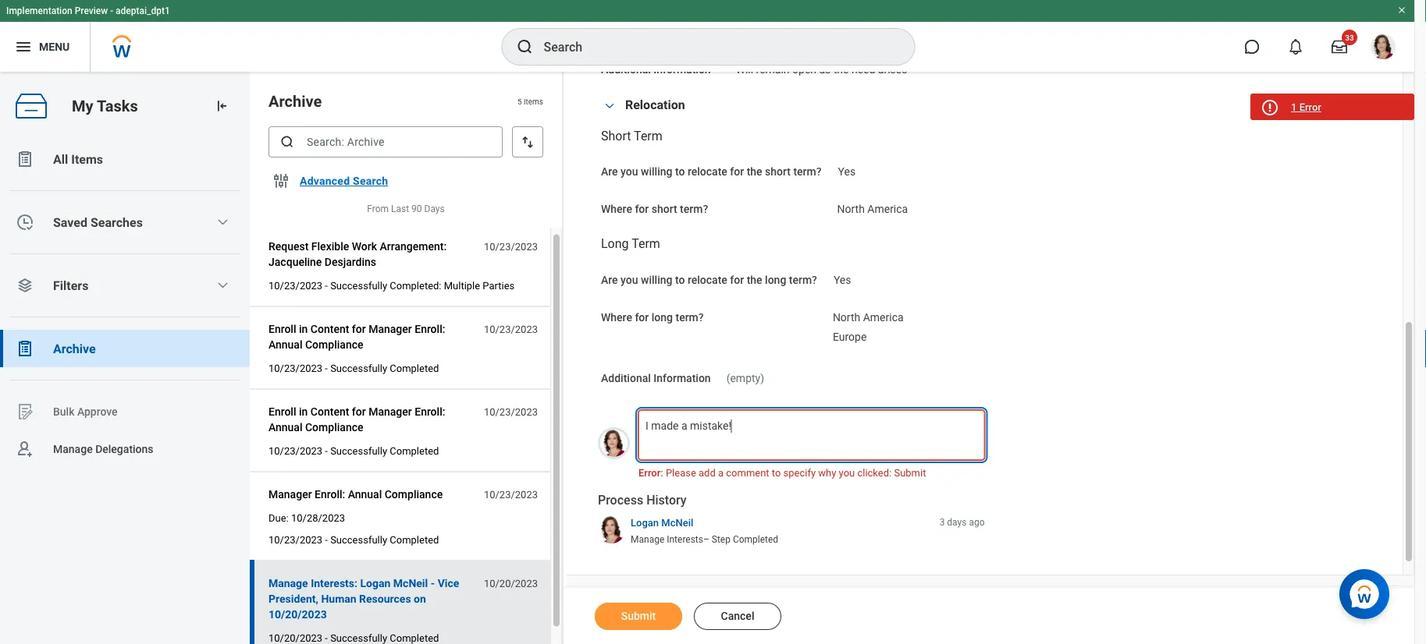 Task type: describe. For each thing, give the bounding box(es) containing it.
north america europe
[[833, 312, 904, 344]]

you for long
[[621, 274, 638, 287]]

annual inside "manager enroll: annual compliance" button
[[348, 488, 382, 501]]

term for long term
[[632, 237, 660, 252]]

vice
[[438, 577, 459, 590]]

arrangement:
[[380, 240, 447, 253]]

jacqueline
[[269, 256, 322, 269]]

open
[[792, 64, 817, 77]]

are you willing to relocate for the long term?
[[601, 274, 817, 287]]

the for long term
[[747, 274, 762, 287]]

relocation group
[[598, 97, 1372, 388]]

all items
[[53, 152, 103, 167]]

north america element inside the 'long term' group
[[833, 308, 904, 324]]

error
[[1299, 101, 1322, 113]]

items selected list
[[833, 308, 904, 345]]

advanced
[[300, 175, 350, 188]]

searches
[[91, 215, 143, 230]]

work
[[352, 240, 377, 253]]

request
[[269, 240, 309, 253]]

0 vertical spatial short
[[765, 166, 791, 179]]

sort image
[[520, 134, 536, 150]]

add
[[699, 468, 716, 480]]

multiple
[[444, 280, 480, 292]]

bulk approve link
[[0, 393, 250, 431]]

user plus image
[[16, 440, 34, 459]]

cancel button
[[694, 603, 781, 631]]

Search Workday  search field
[[544, 30, 883, 64]]

cancel
[[721, 610, 754, 623]]

please
[[666, 468, 696, 480]]

relocate for short term
[[688, 166, 727, 179]]

chevron down image inside relocation group
[[600, 101, 619, 112]]

long term group
[[601, 237, 1368, 345]]

all items button
[[0, 141, 250, 178]]

my tasks
[[72, 97, 138, 115]]

1 error button
[[1251, 94, 1415, 120]]

long term
[[601, 237, 660, 252]]

process
[[598, 493, 643, 508]]

due:
[[269, 513, 289, 524]]

33 button
[[1322, 30, 1358, 64]]

0 horizontal spatial long
[[652, 312, 673, 324]]

additional information element
[[736, 54, 907, 78]]

will remain open as the need arises
[[736, 64, 907, 77]]

on
[[414, 593, 426, 606]]

manage interests: logan mcneil - vice president, human resources on 10/20/2023 button
[[269, 575, 475, 625]]

clock check image
[[16, 213, 34, 232]]

chevron down image for saved searches
[[216, 216, 229, 229]]

long term button
[[601, 237, 660, 252]]

completed for 2nd enroll in content for manager enroll: annual compliance button from the bottom
[[390, 363, 439, 374]]

submit button
[[595, 603, 682, 631]]

10/20/2023 inside the "manage interests: logan mcneil - vice president, human resources on 10/20/2023"
[[269, 609, 327, 621]]

5 items
[[518, 97, 543, 106]]

europe element
[[833, 328, 867, 344]]

filters button
[[0, 267, 250, 304]]

justify image
[[14, 37, 33, 56]]

error:
[[639, 468, 663, 480]]

perspective image
[[16, 276, 34, 295]]

33
[[1345, 33, 1354, 42]]

4 successfully from the top
[[330, 534, 387, 546]]

1 horizontal spatial submit
[[894, 468, 926, 480]]

content for 2nd enroll in content for manager enroll: annual compliance button from the bottom
[[311, 323, 349, 336]]

parties
[[483, 280, 515, 292]]

are for long term
[[601, 274, 618, 287]]

1 successfully from the top
[[330, 280, 387, 292]]

search image
[[516, 37, 534, 56]]

history
[[646, 493, 687, 508]]

10/23/2023 - successfully completed for 2nd enroll in content for manager enroll: annual compliance button from the bottom
[[269, 363, 439, 374]]

will
[[736, 64, 753, 77]]

interests
[[667, 535, 703, 545]]

filters
[[53, 278, 88, 293]]

term for short term
[[634, 129, 663, 144]]

days
[[424, 204, 445, 215]]

saved searches
[[53, 215, 143, 230]]

additional for will remain open as the need arises
[[601, 64, 651, 77]]

comment
[[726, 468, 769, 480]]

president,
[[269, 593, 318, 606]]

10/20/2023 - successfully completed
[[269, 633, 439, 644]]

compliance inside button
[[385, 488, 443, 501]]

north america
[[837, 203, 908, 216]]

flexible
[[311, 240, 349, 253]]

search
[[353, 175, 388, 188]]

mcneil inside the "manage interests: logan mcneil - vice president, human resources on 10/20/2023"
[[393, 577, 428, 590]]

willing for long term
[[641, 274, 673, 287]]

resources
[[359, 593, 411, 606]]

2 successfully from the top
[[330, 363, 387, 374]]

10/28/2023
[[291, 513, 345, 524]]

90
[[411, 204, 422, 215]]

additional for (empty)
[[601, 373, 651, 386]]

information for (empty)
[[654, 373, 711, 386]]

3
[[940, 518, 945, 529]]

from
[[367, 204, 389, 215]]

information for will remain open as the need arises
[[654, 64, 711, 77]]

completed for manage interests: logan mcneil - vice president, human resources on 10/20/2023 button
[[390, 633, 439, 644]]

north america element inside short term group
[[837, 200, 908, 216]]

remain
[[756, 64, 790, 77]]

process history
[[598, 493, 687, 508]]

manage interests – step completed
[[631, 535, 778, 545]]

3 successfully from the top
[[330, 445, 387, 457]]

annual for 2nd enroll in content for manager enroll: annual compliance button from the bottom
[[269, 338, 302, 351]]

bulk approve
[[53, 406, 118, 419]]

employee's photo (logan mcneil) image
[[598, 428, 630, 460]]

manager enroll: annual compliance button
[[269, 486, 449, 504]]

from last 90 days
[[367, 204, 445, 215]]

completed for first enroll in content for manager enroll: annual compliance button from the bottom
[[390, 445, 439, 457]]

human
[[321, 593, 356, 606]]

10/23/2023 - successfully completed: multiple parties
[[269, 280, 515, 292]]

you for short
[[621, 166, 638, 179]]

content for first enroll in content for manager enroll: annual compliance button from the bottom
[[311, 406, 349, 418]]

bulk
[[53, 406, 75, 419]]

all
[[53, 152, 68, 167]]

long
[[601, 237, 629, 252]]

where for short term?
[[601, 203, 708, 216]]

days
[[947, 518, 967, 529]]

profile logan mcneil image
[[1371, 34, 1396, 63]]

5
[[518, 97, 522, 106]]

america for north america europe
[[863, 312, 904, 324]]

interests:
[[311, 577, 358, 590]]

completed:
[[390, 280, 441, 292]]

- inside menu banner
[[110, 5, 113, 16]]

- inside the "manage interests: logan mcneil - vice president, human resources on 10/20/2023"
[[431, 577, 435, 590]]

relocation
[[625, 98, 685, 112]]

menu banner
[[0, 0, 1415, 72]]

tasks
[[97, 97, 138, 115]]

list containing all items
[[0, 141, 250, 468]]



Task type: locate. For each thing, give the bounding box(es) containing it.
0 vertical spatial enroll
[[269, 323, 296, 336]]

adeptai_dpt1
[[116, 5, 170, 16]]

enroll in content for manager enroll: annual compliance down 10/23/2023 - successfully completed: multiple parties
[[269, 323, 445, 351]]

manage interests: logan mcneil - vice president, human resources on 10/20/2023
[[269, 577, 459, 621]]

manage delegations
[[53, 443, 153, 456]]

enroll: for first enroll in content for manager enroll: annual compliance button from the bottom
[[415, 406, 445, 418]]

you down short term
[[621, 166, 638, 179]]

manage
[[53, 443, 93, 456], [631, 535, 665, 545], [269, 577, 308, 590]]

close environment banner image
[[1397, 5, 1407, 15]]

0 vertical spatial enroll:
[[415, 323, 445, 336]]

logan inside logan mcneil button
[[631, 518, 659, 529]]

willing
[[641, 166, 673, 179], [641, 274, 673, 287]]

additional information down where for long term?
[[601, 373, 711, 386]]

0 vertical spatial manager
[[369, 323, 412, 336]]

as
[[819, 64, 831, 77]]

logan inside the "manage interests: logan mcneil - vice president, human resources on 10/20/2023"
[[360, 577, 391, 590]]

relocate inside short term group
[[688, 166, 727, 179]]

0 horizontal spatial submit
[[621, 610, 656, 623]]

desjardins
[[325, 256, 376, 269]]

content
[[311, 323, 349, 336], [311, 406, 349, 418]]

are for short term
[[601, 166, 618, 179]]

logan down process history
[[631, 518, 659, 529]]

menu
[[39, 40, 70, 53]]

specify
[[783, 468, 816, 480]]

relocate for long term
[[688, 274, 727, 287]]

Search: Archive text field
[[269, 126, 503, 158]]

0 vertical spatial willing
[[641, 166, 673, 179]]

1 vertical spatial chevron down image
[[216, 216, 229, 229]]

enroll in content for manager enroll: annual compliance for 2nd enroll in content for manager enroll: annual compliance button from the bottom
[[269, 323, 445, 351]]

1 vertical spatial enroll:
[[415, 406, 445, 418]]

2 where from the top
[[601, 312, 632, 324]]

None text field
[[639, 411, 985, 461]]

1 are from the top
[[601, 166, 618, 179]]

implementation preview -   adeptai_dpt1
[[6, 5, 170, 16]]

saved searches button
[[0, 204, 250, 241]]

short term
[[601, 129, 663, 144]]

2 vertical spatial manage
[[269, 577, 308, 590]]

1 vertical spatial north
[[833, 312, 860, 324]]

in
[[299, 323, 308, 336], [299, 406, 308, 418]]

0 vertical spatial additional
[[601, 64, 651, 77]]

2 additional information from the top
[[601, 373, 711, 386]]

clipboard image
[[16, 340, 34, 358]]

mcneil inside process history region
[[661, 518, 693, 529]]

1 vertical spatial logan
[[360, 577, 391, 590]]

for
[[730, 166, 744, 179], [635, 203, 649, 216], [730, 274, 744, 287], [635, 312, 649, 324], [352, 323, 366, 336], [352, 406, 366, 418]]

to up where for long term?
[[675, 274, 685, 287]]

1 vertical spatial submit
[[621, 610, 656, 623]]

2 information from the top
[[654, 373, 711, 386]]

0 vertical spatial 10/20/2023
[[484, 578, 538, 590]]

1 horizontal spatial mcneil
[[661, 518, 693, 529]]

1 vertical spatial archive
[[53, 342, 96, 356]]

10/23/2023 - successfully completed
[[269, 363, 439, 374], [269, 445, 439, 457], [269, 534, 439, 546]]

1 vertical spatial short
[[652, 203, 677, 216]]

are
[[601, 166, 618, 179], [601, 274, 618, 287]]

items
[[524, 97, 543, 106]]

2 vertical spatial annual
[[348, 488, 382, 501]]

information left (empty)
[[654, 373, 711, 386]]

logan up resources
[[360, 577, 391, 590]]

1 vertical spatial additional information
[[601, 373, 711, 386]]

you inside the 'long term' group
[[621, 274, 638, 287]]

are down short
[[601, 166, 618, 179]]

step
[[712, 535, 731, 545]]

are inside short term group
[[601, 166, 618, 179]]

you inside short term group
[[621, 166, 638, 179]]

chevron down image inside filters "dropdown button"
[[216, 279, 229, 292]]

manager inside "manager enroll: annual compliance" button
[[269, 488, 312, 501]]

you down long term button
[[621, 274, 638, 287]]

1 vertical spatial where
[[601, 312, 632, 324]]

0 vertical spatial mcneil
[[661, 518, 693, 529]]

mcneil
[[661, 518, 693, 529], [393, 577, 428, 590]]

information
[[654, 64, 711, 77], [654, 373, 711, 386]]

manage up president,
[[269, 577, 308, 590]]

are you willing to relocate for the short term?
[[601, 166, 822, 179]]

2 enroll from the top
[[269, 406, 296, 418]]

enroll: inside button
[[315, 488, 345, 501]]

additional up employee's photo (logan mcneil)
[[601, 373, 651, 386]]

clicked:
[[857, 468, 892, 480]]

2 vertical spatial 10/23/2023 - successfully completed
[[269, 534, 439, 546]]

0 vertical spatial in
[[299, 323, 308, 336]]

process history region
[[598, 492, 985, 552]]

enroll:
[[415, 323, 445, 336], [415, 406, 445, 418], [315, 488, 345, 501]]

chevron down image inside saved searches dropdown button
[[216, 216, 229, 229]]

the for short term
[[747, 166, 762, 179]]

additional information for will remain open as the need arises
[[601, 64, 711, 77]]

1 willing from the top
[[641, 166, 673, 179]]

north
[[837, 203, 865, 216], [833, 312, 860, 324]]

last
[[391, 204, 409, 215]]

search image
[[279, 134, 295, 150]]

3 10/23/2023 - successfully completed from the top
[[269, 534, 439, 546]]

archive inside button
[[53, 342, 96, 356]]

0 vertical spatial are
[[601, 166, 618, 179]]

0 horizontal spatial short
[[652, 203, 677, 216]]

item list element
[[250, 72, 564, 645]]

0 vertical spatial where
[[601, 203, 632, 216]]

1 horizontal spatial logan
[[631, 518, 659, 529]]

1 horizontal spatial long
[[765, 274, 786, 287]]

1 vertical spatial annual
[[269, 421, 302, 434]]

information inside relocation group
[[654, 373, 711, 386]]

1 vertical spatial america
[[863, 312, 904, 324]]

relocate up where for long term?
[[688, 274, 727, 287]]

chevron down image
[[600, 101, 619, 112], [216, 216, 229, 229], [216, 279, 229, 292]]

enroll in content for manager enroll: annual compliance
[[269, 323, 445, 351], [269, 406, 445, 434]]

relocate up where for short term? in the left top of the page
[[688, 166, 727, 179]]

manage for manage interests: logan mcneil - vice president, human resources on 10/20/2023
[[269, 577, 308, 590]]

1 vertical spatial compliance
[[305, 421, 363, 434]]

where
[[601, 203, 632, 216], [601, 312, 632, 324]]

1 enroll in content for manager enroll: annual compliance from the top
[[269, 323, 445, 351]]

manage for manage delegations
[[53, 443, 93, 456]]

0 vertical spatial information
[[654, 64, 711, 77]]

america
[[868, 203, 908, 216], [863, 312, 904, 324]]

1 error
[[1291, 101, 1322, 113]]

europe
[[833, 331, 867, 344]]

1 enroll in content for manager enroll: annual compliance button from the top
[[269, 320, 475, 354]]

0 vertical spatial content
[[311, 323, 349, 336]]

manage inside 'my tasks' element
[[53, 443, 93, 456]]

in for 2nd enroll in content for manager enroll: annual compliance button from the bottom
[[299, 323, 308, 336]]

logan mcneil button
[[631, 517, 693, 531]]

1 content from the top
[[311, 323, 349, 336]]

2 in from the top
[[299, 406, 308, 418]]

my tasks element
[[0, 72, 250, 645]]

1 vertical spatial 10/20/2023
[[269, 609, 327, 621]]

0 vertical spatial to
[[675, 166, 685, 179]]

0 horizontal spatial mcneil
[[393, 577, 428, 590]]

enroll in content for manager enroll: annual compliance button up "manager enroll: annual compliance" button
[[269, 403, 475, 437]]

1 vertical spatial in
[[299, 406, 308, 418]]

0 vertical spatial term
[[634, 129, 663, 144]]

in for first enroll in content for manager enroll: annual compliance button from the bottom
[[299, 406, 308, 418]]

2 10/23/2023 - successfully completed from the top
[[269, 445, 439, 457]]

manage delegations link
[[0, 431, 250, 468]]

relocate inside the 'long term' group
[[688, 274, 727, 287]]

submit inside button
[[621, 610, 656, 623]]

0 vertical spatial additional information
[[601, 64, 711, 77]]

0 vertical spatial submit
[[894, 468, 926, 480]]

additional information inside relocation group
[[601, 373, 711, 386]]

0 vertical spatial logan
[[631, 518, 659, 529]]

0 vertical spatial enroll in content for manager enroll: annual compliance button
[[269, 320, 475, 354]]

archive up search icon
[[269, 92, 322, 110]]

(empty)
[[727, 373, 764, 386]]

term?
[[793, 166, 822, 179], [680, 203, 708, 216], [789, 274, 817, 287], [676, 312, 704, 324]]

1 additional from the top
[[601, 64, 651, 77]]

rename image
[[16, 403, 34, 422]]

0 vertical spatial chevron down image
[[600, 101, 619, 112]]

2 enroll in content for manager enroll: annual compliance from the top
[[269, 406, 445, 434]]

1 vertical spatial enroll
[[269, 406, 296, 418]]

1
[[1291, 101, 1297, 113]]

the inside group
[[747, 274, 762, 287]]

advanced search
[[300, 175, 388, 188]]

0 vertical spatial you
[[621, 166, 638, 179]]

2 vertical spatial to
[[772, 468, 781, 480]]

implementation
[[6, 5, 72, 16]]

why
[[818, 468, 836, 480]]

inbox large image
[[1332, 39, 1347, 55]]

1 vertical spatial north america element
[[833, 308, 904, 324]]

2 additional from the top
[[601, 373, 651, 386]]

to for short term
[[675, 166, 685, 179]]

additional up relocation button at the top left of page
[[601, 64, 651, 77]]

0 vertical spatial archive
[[269, 92, 322, 110]]

0 vertical spatial north america element
[[837, 200, 908, 216]]

saved
[[53, 215, 87, 230]]

–
[[703, 535, 709, 545]]

delegations
[[95, 443, 153, 456]]

chevron down image for filters
[[216, 279, 229, 292]]

where down "long" on the left top of the page
[[601, 312, 632, 324]]

north for north america
[[837, 203, 865, 216]]

compliance
[[305, 338, 363, 351], [305, 421, 363, 434], [385, 488, 443, 501]]

2 relocate from the top
[[688, 274, 727, 287]]

3 days ago
[[940, 518, 985, 529]]

my
[[72, 97, 93, 115]]

willing for short term
[[641, 166, 673, 179]]

2 content from the top
[[311, 406, 349, 418]]

10/23/2023
[[484, 241, 538, 253], [269, 280, 322, 292], [484, 324, 538, 335], [269, 363, 322, 374], [484, 406, 538, 418], [269, 445, 322, 457], [484, 489, 538, 501], [269, 534, 322, 546]]

0 vertical spatial manage
[[53, 443, 93, 456]]

2 vertical spatial compliance
[[385, 488, 443, 501]]

1 vertical spatial willing
[[641, 274, 673, 287]]

additional information up relocation button at the top left of page
[[601, 64, 711, 77]]

the inside short term group
[[747, 166, 762, 179]]

1 vertical spatial are
[[601, 274, 618, 287]]

annual
[[269, 338, 302, 351], [269, 421, 302, 434], [348, 488, 382, 501]]

1 vertical spatial content
[[311, 406, 349, 418]]

preview
[[75, 5, 108, 16]]

where for long term?
[[601, 312, 704, 324]]

transformation import image
[[214, 98, 230, 114]]

manager enroll: annual compliance
[[269, 488, 443, 501]]

2 enroll in content for manager enroll: annual compliance button from the top
[[269, 403, 475, 437]]

to inside the 'long term' group
[[675, 274, 685, 287]]

additional
[[601, 64, 651, 77], [601, 373, 651, 386]]

term down relocation
[[634, 129, 663, 144]]

enroll
[[269, 323, 296, 336], [269, 406, 296, 418]]

to inside short term group
[[675, 166, 685, 179]]

10/20/2023 for 10/20/2023 - successfully completed
[[269, 633, 322, 644]]

2 vertical spatial you
[[839, 468, 855, 480]]

north inside the north america europe
[[833, 312, 860, 324]]

relocation button
[[625, 98, 685, 112]]

enroll: for 2nd enroll in content for manager enroll: annual compliance button from the bottom
[[415, 323, 445, 336]]

1 vertical spatial manage
[[631, 535, 665, 545]]

manager
[[369, 323, 412, 336], [369, 406, 412, 418], [269, 488, 312, 501]]

1 horizontal spatial short
[[765, 166, 791, 179]]

1 vertical spatial the
[[747, 166, 762, 179]]

1 vertical spatial to
[[675, 274, 685, 287]]

2 vertical spatial the
[[747, 274, 762, 287]]

willing up where for short term? in the left top of the page
[[641, 166, 673, 179]]

10/20/2023 for 10/20/2023
[[484, 578, 538, 590]]

are inside the 'long term' group
[[601, 274, 618, 287]]

completed inside process history region
[[733, 535, 778, 545]]

annual for first enroll in content for manager enroll: annual compliance button from the bottom
[[269, 421, 302, 434]]

1 horizontal spatial manage
[[269, 577, 308, 590]]

1 relocate from the top
[[688, 166, 727, 179]]

10/23/2023 - successfully completed for first enroll in content for manager enroll: annual compliance button from the bottom
[[269, 445, 439, 457]]

where inside short term group
[[601, 203, 632, 216]]

2 vertical spatial enroll:
[[315, 488, 345, 501]]

0 vertical spatial compliance
[[305, 338, 363, 351]]

manage down bulk
[[53, 443, 93, 456]]

to for long term
[[675, 274, 685, 287]]

short
[[601, 129, 631, 144]]

enroll in content for manager enroll: annual compliance up manager enroll: annual compliance
[[269, 406, 445, 434]]

1 enroll from the top
[[269, 323, 296, 336]]

2 horizontal spatial manage
[[631, 535, 665, 545]]

a
[[718, 468, 724, 480]]

are down "long" on the left top of the page
[[601, 274, 618, 287]]

north for north america europe
[[833, 312, 860, 324]]

approve
[[77, 406, 118, 419]]

0 horizontal spatial archive
[[53, 342, 96, 356]]

america inside the north america europe
[[863, 312, 904, 324]]

where up "long" on the left top of the page
[[601, 203, 632, 216]]

america for north america
[[868, 203, 908, 216]]

due: 10/28/2023
[[269, 513, 345, 524]]

additional inside relocation group
[[601, 373, 651, 386]]

archive
[[269, 92, 322, 110], [53, 342, 96, 356]]

2 vertical spatial manager
[[269, 488, 312, 501]]

0 horizontal spatial manage
[[53, 443, 93, 456]]

where for long
[[601, 312, 632, 324]]

-
[[110, 5, 113, 16], [325, 280, 328, 292], [325, 363, 328, 374], [325, 445, 328, 457], [325, 534, 328, 546], [431, 577, 435, 590], [325, 633, 328, 644]]

1 additional information from the top
[[601, 64, 711, 77]]

0 vertical spatial annual
[[269, 338, 302, 351]]

where for short
[[601, 203, 632, 216]]

enroll in content for manager enroll: annual compliance button down 10/23/2023 - successfully completed: multiple parties
[[269, 320, 475, 354]]

notifications large image
[[1288, 39, 1304, 55]]

manage down logan mcneil button
[[631, 535, 665, 545]]

1 where from the top
[[601, 203, 632, 216]]

2 are from the top
[[601, 274, 618, 287]]

0 horizontal spatial logan
[[360, 577, 391, 590]]

advanced search button
[[294, 165, 394, 197]]

0 vertical spatial america
[[868, 203, 908, 216]]

0 vertical spatial the
[[834, 64, 849, 77]]

manage for manage interests – step completed
[[631, 535, 665, 545]]

to up where for short term? in the left top of the page
[[675, 166, 685, 179]]

manage inside the "manage interests: logan mcneil - vice president, human resources on 10/20/2023"
[[269, 577, 308, 590]]

2 vertical spatial 10/20/2023
[[269, 633, 322, 644]]

to left specify
[[772, 468, 781, 480]]

archive right clipboard icon on the left bottom of the page
[[53, 342, 96, 356]]

clipboard image
[[16, 150, 34, 169]]

1 vertical spatial enroll in content for manager enroll: annual compliance button
[[269, 403, 475, 437]]

manage inside process history region
[[631, 535, 665, 545]]

1 vertical spatial additional
[[601, 373, 651, 386]]

logan mcneil
[[631, 518, 693, 529]]

america inside short term group
[[868, 203, 908, 216]]

1 vertical spatial term
[[632, 237, 660, 252]]

additional information for (empty)
[[601, 373, 711, 386]]

1 vertical spatial mcneil
[[393, 577, 428, 590]]

north america element
[[837, 200, 908, 216], [833, 308, 904, 324]]

1 horizontal spatial archive
[[269, 92, 322, 110]]

1 information from the top
[[654, 64, 711, 77]]

0 vertical spatial north
[[837, 203, 865, 216]]

2 vertical spatial chevron down image
[[216, 279, 229, 292]]

configure image
[[272, 172, 290, 190]]

arises
[[878, 64, 907, 77]]

1 vertical spatial you
[[621, 274, 638, 287]]

mcneil up interests
[[661, 518, 693, 529]]

0 vertical spatial enroll in content for manager enroll: annual compliance
[[269, 323, 445, 351]]

enroll in content for manager enroll: annual compliance for first enroll in content for manager enroll: annual compliance button from the bottom
[[269, 406, 445, 434]]

you right why
[[839, 468, 855, 480]]

2 willing from the top
[[641, 274, 673, 287]]

0 vertical spatial relocate
[[688, 166, 727, 179]]

willing inside short term group
[[641, 166, 673, 179]]

ago
[[969, 518, 985, 529]]

willing inside the 'long term' group
[[641, 274, 673, 287]]

exclamation image
[[1264, 102, 1275, 114]]

error: please add a comment to specify why you clicked: submit
[[639, 468, 926, 480]]

need
[[852, 64, 875, 77]]

0 vertical spatial long
[[765, 274, 786, 287]]

1 vertical spatial manager
[[369, 406, 412, 418]]

list
[[0, 141, 250, 468]]

the inside additional information element
[[834, 64, 849, 77]]

willing up where for long term?
[[641, 274, 673, 287]]

1 vertical spatial enroll in content for manager enroll: annual compliance
[[269, 406, 445, 434]]

1 vertical spatial information
[[654, 373, 711, 386]]

1 10/23/2023 - successfully completed from the top
[[269, 363, 439, 374]]

archive inside 'item list' element
[[269, 92, 322, 110]]

short term group
[[601, 128, 1368, 218]]

mcneil up the on
[[393, 577, 428, 590]]

long
[[765, 274, 786, 287], [652, 312, 673, 324]]

1 vertical spatial relocate
[[688, 274, 727, 287]]

north inside short term group
[[837, 203, 865, 216]]

where inside the 'long term' group
[[601, 312, 632, 324]]

information up relocation
[[654, 64, 711, 77]]

5 successfully from the top
[[330, 633, 387, 644]]

0 vertical spatial 10/23/2023 - successfully completed
[[269, 363, 439, 374]]

relocate
[[688, 166, 727, 179], [688, 274, 727, 287]]

1 vertical spatial long
[[652, 312, 673, 324]]

term right "long" on the left top of the page
[[632, 237, 660, 252]]

1 in from the top
[[299, 323, 308, 336]]

1 vertical spatial 10/23/2023 - successfully completed
[[269, 445, 439, 457]]



Task type: vqa. For each thing, say whether or not it's contained in the screenshot.
Long Term group
yes



